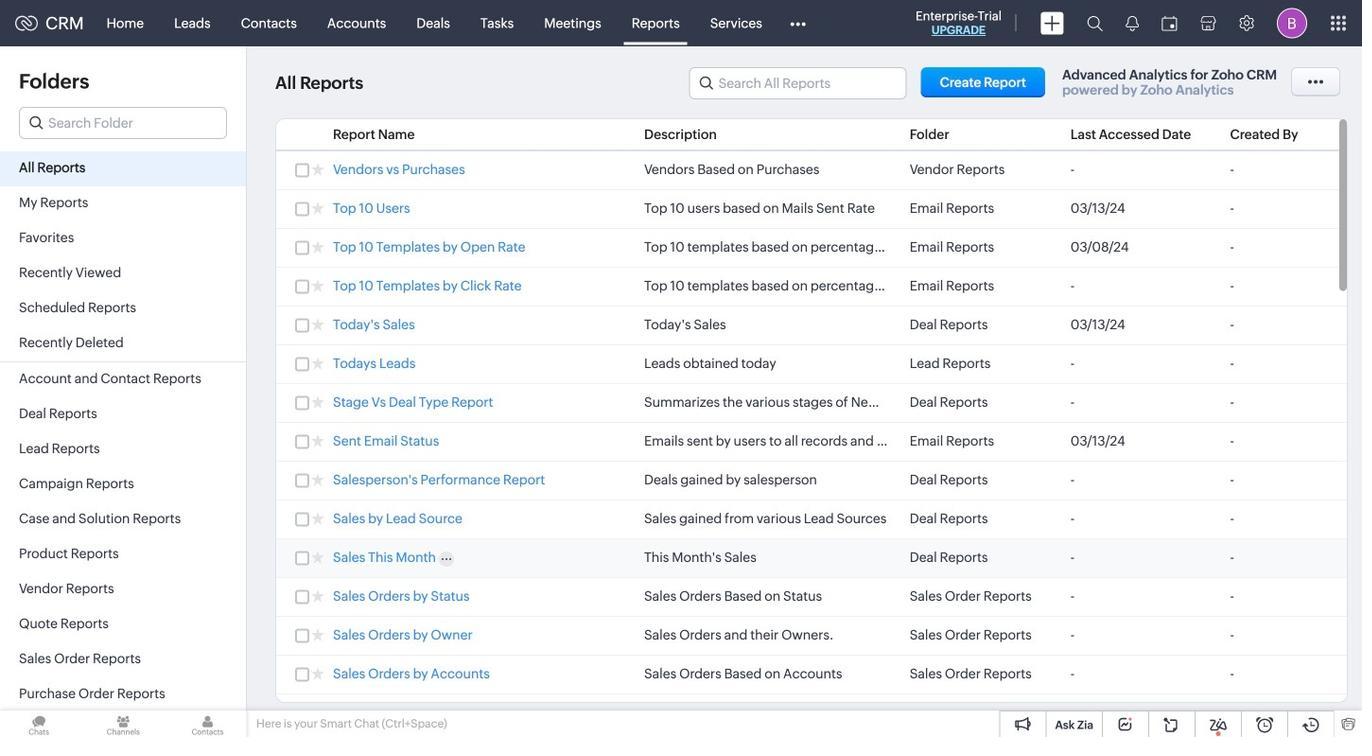 Task type: locate. For each thing, give the bounding box(es) containing it.
create menu image
[[1041, 12, 1065, 35]]

Search Folder text field
[[20, 108, 226, 138]]

chats image
[[0, 711, 78, 737]]

profile element
[[1266, 0, 1319, 46]]

Search All Reports text field
[[690, 68, 906, 98]]

signals element
[[1115, 0, 1151, 46]]

search image
[[1087, 15, 1103, 31]]

profile image
[[1278, 8, 1308, 38]]

channels image
[[84, 711, 162, 737]]

create menu element
[[1030, 0, 1076, 46]]

calendar image
[[1162, 16, 1178, 31]]



Task type: describe. For each thing, give the bounding box(es) containing it.
contacts image
[[169, 711, 247, 737]]

search element
[[1076, 0, 1115, 46]]

logo image
[[15, 16, 38, 31]]

signals image
[[1126, 15, 1139, 31]]

Other Modules field
[[778, 8, 819, 38]]



Task type: vqa. For each thing, say whether or not it's contained in the screenshot.
second 2023 from the bottom
no



